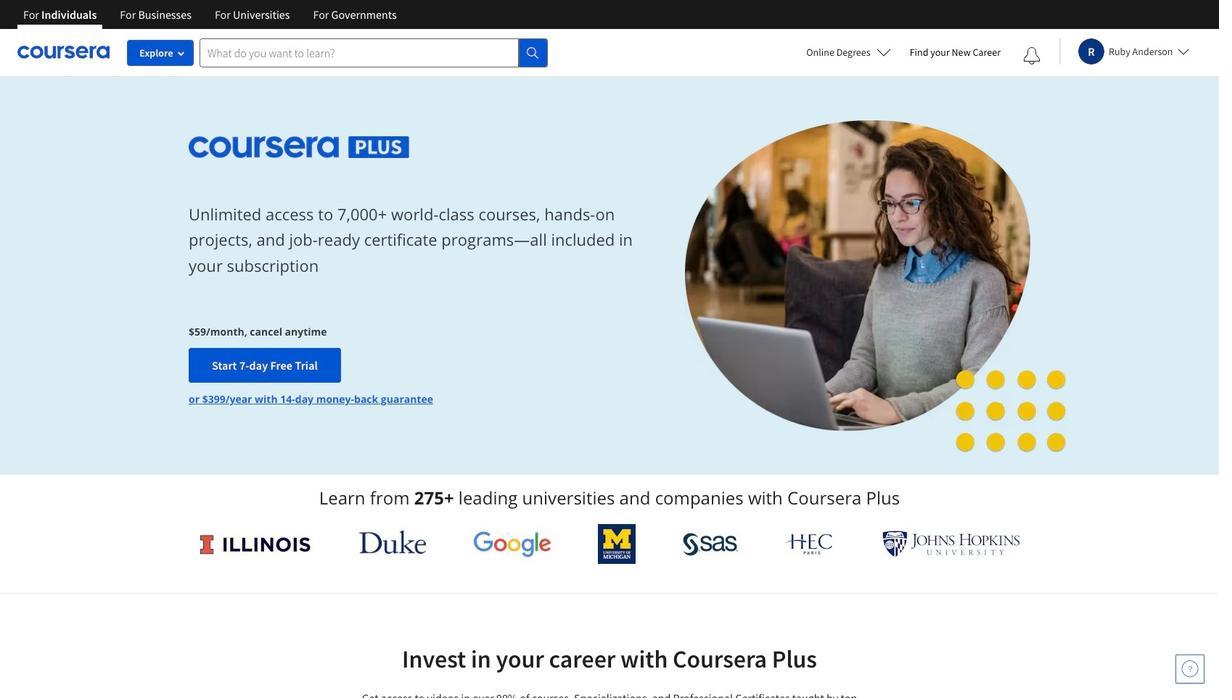 Task type: locate. For each thing, give the bounding box(es) containing it.
coursera plus image
[[189, 136, 410, 158]]

What do you want to learn? text field
[[200, 38, 519, 67]]

coursera image
[[17, 41, 110, 64]]

None search field
[[200, 38, 548, 67]]

university of michigan image
[[598, 525, 636, 565]]

hec paris image
[[785, 530, 836, 560]]

sas image
[[683, 533, 738, 556]]

university of illinois at urbana-champaign image
[[199, 533, 312, 556]]

duke university image
[[359, 531, 426, 555]]

johns hopkins university image
[[883, 531, 1020, 558]]



Task type: vqa. For each thing, say whether or not it's contained in the screenshot.
that's
no



Task type: describe. For each thing, give the bounding box(es) containing it.
google image
[[473, 531, 551, 558]]

help center image
[[1182, 661, 1199, 679]]

banner navigation
[[12, 0, 408, 29]]



